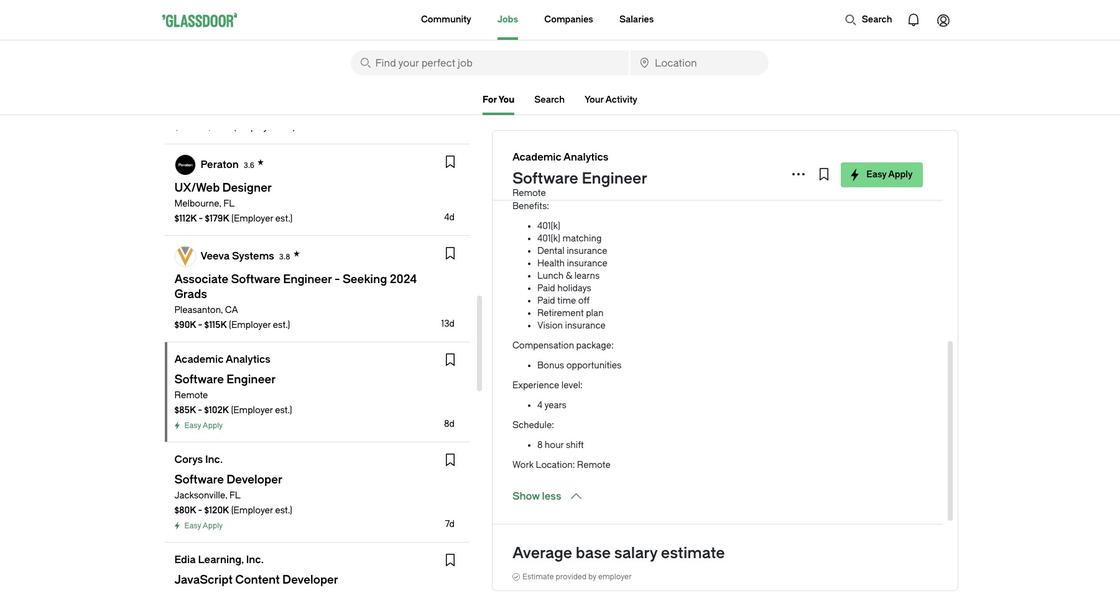 Task type: describe. For each thing, give the bounding box(es) containing it.
est.) for melbourne, fl $112k - $179k (employer est.)
[[276, 213, 293, 224]]

packages,
[[739, 114, 780, 124]]

0 vertical spatial insurance
[[567, 246, 608, 256]]

or
[[639, 164, 648, 174]]

1 horizontal spatial to
[[795, 126, 803, 137]]

7d
[[445, 519, 455, 530]]

plan
[[586, 308, 604, 319]]

none field search location
[[630, 50, 769, 75]]

est.) for pleasanton, ca $90k - $115k (employer est.)
[[273, 320, 290, 330]]

for
[[483, 95, 497, 105]]

retirement
[[538, 308, 584, 319]]

easy inside button
[[867, 169, 887, 180]]

experience
[[513, 380, 560, 391]]

- inside the pleasanton, ca $90k - $115k (employer est.)
[[198, 320, 202, 330]]

jacksonville,
[[175, 490, 227, 501]]

0 vertical spatial the
[[805, 126, 819, 137]]

est.) for jacksonville, fl $80k - $120k (employer est.)
[[275, 505, 293, 516]]

encompass
[[513, 164, 561, 174]]

professional
[[871, 114, 922, 124]]

matching
[[563, 233, 602, 244]]

$90k
[[175, 320, 196, 330]]

base
[[576, 545, 611, 562]]

engineer
[[582, 170, 648, 187]]

$85,068.07
[[532, 189, 577, 199]]

you
[[499, 95, 515, 105]]

pleasanton,
[[175, 305, 223, 316]]

veeva systems
[[201, 250, 274, 262]]

talented
[[616, 126, 649, 137]]

innovative
[[513, 139, 555, 149]]

provided
[[556, 573, 587, 581]]

academic analytics for remote
[[175, 353, 271, 365]]

13d
[[442, 319, 455, 329]]

location:
[[536, 460, 575, 470]]

2 paid from the top
[[538, 296, 556, 306]]

$102k
[[204, 405, 229, 416]]

systems
[[232, 250, 274, 262]]

jobs link
[[498, 0, 519, 40]]

Search keyword field
[[351, 50, 629, 75]]

hour
[[545, 440, 564, 451]]

search button
[[839, 7, 899, 32]]

software engineer remote
[[513, 170, 648, 199]]

contribute
[[750, 126, 793, 137]]

remote $85k - $102k (employer est.)
[[175, 390, 292, 416]]

analytics for software engineer
[[564, 151, 609, 163]]

job
[[513, 176, 528, 187]]

8d
[[444, 419, 455, 429]]

responsibilities
[[575, 164, 637, 174]]

4 years
[[538, 400, 567, 411]]

&
[[566, 271, 573, 281]]

health
[[538, 258, 565, 269]]

remote for software
[[513, 188, 546, 199]]

2 401(k) from the top
[[538, 233, 561, 244]]

2 vertical spatial and
[[851, 151, 867, 162]]

(employer for jacksonville,
[[231, 505, 273, 516]]

dental
[[538, 246, 565, 256]]

401(k) 401(k) matching dental insurance health insurance lunch & learns paid holidays paid time off retirement plan vision insurance
[[538, 221, 608, 331]]

competitive
[[550, 114, 599, 124]]

time inside 401(k) 401(k) matching dental insurance health insurance lunch & learns paid holidays paid time off retirement plan vision insurance
[[558, 296, 576, 306]]

your activity
[[585, 95, 638, 105]]

by
[[589, 573, 597, 581]]

easy for analytics
[[185, 421, 201, 430]]

software
[[513, 170, 579, 187]]

salary
[[615, 545, 658, 562]]

we
[[513, 114, 526, 124]]

community link
[[421, 0, 472, 40]]

show less button
[[513, 489, 584, 504]]

position
[[816, 151, 849, 162]]

work location: remote
[[513, 460, 611, 470]]

(employer for pleasanton,
[[229, 320, 271, 330]]

$192k
[[207, 122, 232, 133]]

- inside jacksonville, fl $80k - $120k (employer est.)
[[198, 505, 202, 516]]

learns
[[575, 271, 600, 281]]

2 vertical spatial insurance
[[565, 321, 606, 331]]

0 horizontal spatial and
[[733, 126, 748, 137]]

remote for work
[[577, 460, 611, 470]]

easy apply for inc.
[[185, 522, 223, 530]]

8 hour shift
[[538, 440, 584, 451]]

description
[[572, 151, 618, 162]]

note:
[[513, 151, 535, 162]]

does
[[869, 151, 889, 162]]

$115k
[[205, 320, 227, 330]]

for you
[[483, 95, 515, 105]]

companies
[[545, 14, 594, 25]]

1 vertical spatial the
[[800, 151, 814, 162]]

academic for software engineer
[[513, 151, 562, 163]]

pleasanton, ca $90k - $115k (employer est.)
[[175, 305, 290, 330]]

corys inc.
[[175, 454, 223, 466]]

1 vertical spatial search
[[535, 95, 565, 105]]

fl for melbourne,
[[224, 199, 235, 209]]

be
[[711, 164, 722, 174]]

package:
[[577, 340, 614, 351]]

overview
[[751, 151, 788, 162]]

development
[[821, 126, 875, 137]]

$112k
[[175, 213, 197, 224]]

search inside button
[[862, 14, 893, 25]]

2 horizontal spatial of
[[878, 126, 886, 137]]

- right the $125k
[[201, 122, 205, 133]]

our
[[566, 126, 579, 137]]

- inside we offer competitive salaries, comprehensive benefits packages, and opportunities for professional growth. join our team of talented software engineers and contribute to the development of innovative solutions. note: this job description is intended to provide a general overview of the position and does not encompass all responsibilities or tasks that may be assigned. job type: full-time pay: $85,068.07 - $102,447.56 per year benefits:
[[580, 189, 584, 199]]

for
[[858, 114, 869, 124]]

4
[[538, 400, 543, 411]]

type:
[[530, 176, 552, 187]]

$179k
[[205, 213, 229, 224]]

show less
[[513, 490, 562, 502]]

experience level:
[[513, 380, 583, 391]]

0 vertical spatial and
[[783, 114, 798, 124]]

estimate provided by employer
[[523, 573, 632, 581]]



Task type: vqa. For each thing, say whether or not it's contained in the screenshot.
second Rections List menu from the top
no



Task type: locate. For each thing, give the bounding box(es) containing it.
bonus
[[538, 360, 565, 371]]

0 vertical spatial remote
[[513, 188, 546, 199]]

- right $85,068.07
[[580, 189, 584, 199]]

academic analytics down $115k
[[175, 353, 271, 365]]

1 paid from the top
[[538, 283, 556, 294]]

0 horizontal spatial none field
[[351, 50, 629, 75]]

and down packages,
[[733, 126, 748, 137]]

all
[[564, 164, 573, 174]]

a
[[711, 151, 716, 162]]

(employer right $192k
[[234, 122, 276, 133]]

years
[[545, 400, 567, 411]]

to right contribute
[[795, 126, 803, 137]]

easy
[[867, 169, 887, 180], [185, 421, 201, 430], [185, 522, 201, 530]]

of down 'salaries,'
[[605, 126, 613, 137]]

1 vertical spatial apply
[[203, 421, 223, 430]]

jacksonville, fl $80k - $120k (employer est.)
[[175, 490, 293, 516]]

(employer right $120k
[[231, 505, 273, 516]]

1 vertical spatial paid
[[538, 296, 556, 306]]

easy apply button
[[842, 162, 923, 187]]

opportunities
[[800, 114, 855, 124], [567, 360, 622, 371]]

of down professional
[[878, 126, 886, 137]]

opportunities inside we offer competitive salaries, comprehensive benefits packages, and opportunities for professional growth. join our team of talented software engineers and contribute to the development of innovative solutions. note: this job description is intended to provide a general overview of the position and does not encompass all responsibilities or tasks that may be assigned. job type: full-time pay: $85,068.07 - $102,447.56 per year benefits:
[[800, 114, 855, 124]]

estimate
[[661, 545, 725, 562]]

remote down shift
[[577, 460, 611, 470]]

easy down does
[[867, 169, 887, 180]]

that
[[673, 164, 690, 174]]

2 vertical spatial easy apply
[[185, 522, 223, 530]]

apply inside button
[[889, 169, 913, 180]]

less
[[542, 490, 562, 502]]

learning,
[[198, 554, 244, 566]]

remote up the 'benefits:'
[[513, 188, 546, 199]]

bonus opportunities
[[538, 360, 622, 371]]

0 horizontal spatial academic analytics
[[175, 353, 271, 365]]

1 vertical spatial inc.
[[246, 554, 264, 566]]

- right $80k
[[198, 505, 202, 516]]

time
[[573, 176, 592, 187], [558, 296, 576, 306]]

(employer inside melbourne, fl $112k - $179k (employer est.)
[[232, 213, 273, 224]]

4d
[[444, 212, 455, 223]]

apply down not
[[889, 169, 913, 180]]

1 horizontal spatial academic
[[513, 151, 562, 163]]

1 vertical spatial opportunities
[[567, 360, 622, 371]]

$80k
[[175, 505, 196, 516]]

opportunities up development
[[800, 114, 855, 124]]

(employer right $179k
[[232, 213, 273, 224]]

easy apply down $120k
[[185, 522, 223, 530]]

1 horizontal spatial analytics
[[564, 151, 609, 163]]

insurance down 'matching'
[[567, 246, 608, 256]]

provide
[[678, 151, 709, 162]]

fl up $179k
[[224, 199, 235, 209]]

time down responsibilities
[[573, 176, 592, 187]]

this
[[537, 151, 555, 162]]

of right the overview
[[790, 151, 798, 162]]

$102,447.56
[[586, 189, 633, 199]]

solutions.
[[557, 139, 597, 149]]

remote inside the remote $85k - $102k (employer est.)
[[175, 390, 208, 401]]

1 horizontal spatial inc.
[[246, 554, 264, 566]]

insurance up learns
[[567, 258, 608, 269]]

compensation
[[513, 340, 574, 351]]

0 vertical spatial opportunities
[[800, 114, 855, 124]]

ca
[[225, 305, 238, 316]]

melbourne, fl $112k - $179k (employer est.)
[[175, 199, 293, 224]]

est.) inside jacksonville, fl $80k - $120k (employer est.)
[[275, 505, 293, 516]]

peraton logo image
[[175, 155, 195, 175]]

0 vertical spatial inc.
[[205, 454, 223, 466]]

apply down $120k
[[203, 522, 223, 530]]

easy down $85k
[[185, 421, 201, 430]]

Search location field
[[630, 50, 769, 75]]

(employer inside jacksonville, fl $80k - $120k (employer est.)
[[231, 505, 273, 516]]

1 vertical spatial remote
[[175, 390, 208, 401]]

fl right the jacksonville,
[[230, 490, 241, 501]]

- right $85k
[[198, 405, 202, 416]]

for you link
[[483, 95, 515, 115]]

time up 'retirement'
[[558, 296, 576, 306]]

remote up $85k
[[175, 390, 208, 401]]

fl inside jacksonville, fl $80k - $120k (employer est.)
[[230, 490, 241, 501]]

salaries link
[[620, 0, 654, 40]]

pay:
[[513, 189, 530, 199]]

remote
[[513, 188, 546, 199], [175, 390, 208, 401], [577, 460, 611, 470]]

search
[[862, 14, 893, 25], [535, 95, 565, 105]]

2 horizontal spatial remote
[[577, 460, 611, 470]]

corys
[[175, 454, 203, 466]]

edia
[[175, 554, 196, 566]]

1 vertical spatial academic
[[175, 353, 224, 365]]

(employer down ca
[[229, 320, 271, 330]]

1 vertical spatial easy
[[185, 421, 201, 430]]

0 vertical spatial easy apply
[[867, 169, 913, 180]]

None field
[[351, 50, 629, 75], [630, 50, 769, 75]]

insurance down plan
[[565, 321, 606, 331]]

none field search keyword
[[351, 50, 629, 75]]

0 horizontal spatial inc.
[[205, 454, 223, 466]]

the left position
[[800, 151, 814, 162]]

full-
[[554, 176, 573, 187]]

(employer inside the remote $85k - $102k (employer est.)
[[231, 405, 273, 416]]

academic analytics
[[513, 151, 609, 163], [175, 353, 271, 365]]

2 vertical spatial easy
[[185, 522, 201, 530]]

0 horizontal spatial academic
[[175, 353, 224, 365]]

academic down $90k in the bottom left of the page
[[175, 353, 224, 365]]

easy apply down not
[[867, 169, 913, 180]]

average base salary estimate
[[513, 545, 725, 562]]

to
[[795, 126, 803, 137], [667, 151, 676, 162]]

0 horizontal spatial search
[[535, 95, 565, 105]]

1 horizontal spatial none field
[[630, 50, 769, 75]]

schedule:
[[513, 420, 554, 431]]

- down melbourne,
[[199, 213, 203, 224]]

1 vertical spatial 401(k)
[[538, 233, 561, 244]]

analytics for remote
[[226, 353, 271, 365]]

opportunities down 'package:'
[[567, 360, 622, 371]]

lunch
[[538, 271, 564, 281]]

comprehensive
[[637, 114, 701, 124]]

analytics down the solutions.
[[564, 151, 609, 163]]

remote inside software engineer remote
[[513, 188, 546, 199]]

academic analytics for software engineer
[[513, 151, 609, 163]]

401(k)
[[538, 221, 561, 232], [538, 233, 561, 244]]

none field up for
[[351, 50, 629, 75]]

1 vertical spatial insurance
[[567, 258, 608, 269]]

average
[[513, 545, 573, 562]]

1 vertical spatial fl
[[230, 490, 241, 501]]

0 horizontal spatial of
[[605, 126, 613, 137]]

academic analytics up all at top
[[513, 151, 609, 163]]

intended
[[629, 151, 665, 162]]

may
[[692, 164, 709, 174]]

1 none field from the left
[[351, 50, 629, 75]]

2 vertical spatial apply
[[203, 522, 223, 530]]

analytics
[[564, 151, 609, 163], [226, 353, 271, 365]]

0 horizontal spatial to
[[667, 151, 676, 162]]

to up "that"
[[667, 151, 676, 162]]

0 vertical spatial to
[[795, 126, 803, 137]]

the up position
[[805, 126, 819, 137]]

not
[[892, 151, 905, 162]]

inc. right corys at the left of page
[[205, 454, 223, 466]]

0 horizontal spatial remote
[[175, 390, 208, 401]]

easy apply for analytics
[[185, 421, 223, 430]]

fl inside melbourne, fl $112k - $179k (employer est.)
[[224, 199, 235, 209]]

peraton
[[201, 158, 239, 170]]

est.) inside melbourne, fl $112k - $179k (employer est.)
[[276, 213, 293, 224]]

veeva systems logo image
[[175, 246, 195, 266]]

and left does
[[851, 151, 867, 162]]

0 vertical spatial apply
[[889, 169, 913, 180]]

- inside the remote $85k - $102k (employer est.)
[[198, 405, 202, 416]]

inc. right learning,
[[246, 554, 264, 566]]

1 vertical spatial to
[[667, 151, 676, 162]]

est.) inside the remote $85k - $102k (employer est.)
[[275, 405, 292, 416]]

academic for remote
[[175, 353, 224, 365]]

0 vertical spatial search
[[862, 14, 893, 25]]

your
[[585, 95, 604, 105]]

1 vertical spatial time
[[558, 296, 576, 306]]

0 vertical spatial fl
[[224, 199, 235, 209]]

0 vertical spatial easy
[[867, 169, 887, 180]]

apply
[[889, 169, 913, 180], [203, 421, 223, 430], [203, 522, 223, 530]]

$85k
[[175, 405, 196, 416]]

time inside we offer competitive salaries, comprehensive benefits packages, and opportunities for professional growth. join our team of talented software engineers and contribute to the development of innovative solutions. note: this job description is intended to provide a general overview of the position and does not encompass all responsibilities or tasks that may be assigned. job type: full-time pay: $85,068.07 - $102,447.56 per year benefits:
[[573, 176, 592, 187]]

0 vertical spatial time
[[573, 176, 592, 187]]

activity
[[606, 95, 638, 105]]

paid
[[538, 283, 556, 294], [538, 296, 556, 306]]

easy apply inside button
[[867, 169, 913, 180]]

jobs
[[498, 14, 519, 25]]

fl for jacksonville,
[[230, 490, 241, 501]]

analytics down the pleasanton, ca $90k - $115k (employer est.)
[[226, 353, 271, 365]]

1 vertical spatial analytics
[[226, 353, 271, 365]]

- right $90k in the bottom left of the page
[[198, 320, 202, 330]]

we offer competitive salaries, comprehensive benefits packages, and opportunities for professional growth. join our team of talented software engineers and contribute to the development of innovative solutions. note: this job description is intended to provide a general overview of the position and does not encompass all responsibilities or tasks that may be assigned. job type: full-time pay: $85,068.07 - $102,447.56 per year benefits:
[[513, 114, 922, 212]]

2 none field from the left
[[630, 50, 769, 75]]

vision
[[538, 321, 563, 331]]

melbourne,
[[175, 199, 221, 209]]

apply for analytics
[[203, 421, 223, 430]]

easy apply down $102k
[[185, 421, 223, 430]]

apply for inc.
[[203, 522, 223, 530]]

engineers
[[689, 126, 730, 137]]

paid down lunch
[[538, 283, 556, 294]]

0 vertical spatial 401(k)
[[538, 221, 561, 232]]

show
[[513, 490, 540, 502]]

community
[[421, 14, 472, 25]]

est.)
[[278, 122, 295, 133], [276, 213, 293, 224], [273, 320, 290, 330], [275, 405, 292, 416], [275, 505, 293, 516]]

veeva
[[201, 250, 230, 262]]

0 vertical spatial academic
[[513, 151, 562, 163]]

0 vertical spatial paid
[[538, 283, 556, 294]]

1 horizontal spatial of
[[790, 151, 798, 162]]

(employer
[[234, 122, 276, 133], [232, 213, 273, 224], [229, 320, 271, 330], [231, 405, 273, 416], [231, 505, 273, 516]]

edia learning, inc.
[[175, 554, 264, 566]]

the
[[805, 126, 819, 137], [800, 151, 814, 162]]

easy down $80k
[[185, 522, 201, 530]]

1 horizontal spatial academic analytics
[[513, 151, 609, 163]]

0 horizontal spatial opportunities
[[567, 360, 622, 371]]

0 vertical spatial analytics
[[564, 151, 609, 163]]

inc.
[[205, 454, 223, 466], [246, 554, 264, 566]]

compensation package:
[[513, 340, 614, 351]]

0 vertical spatial academic analytics
[[513, 151, 609, 163]]

2 vertical spatial remote
[[577, 460, 611, 470]]

1 vertical spatial easy apply
[[185, 421, 223, 430]]

apply down $102k
[[203, 421, 223, 430]]

1 horizontal spatial search
[[862, 14, 893, 25]]

easy for inc.
[[185, 522, 201, 530]]

est.) inside the pleasanton, ca $90k - $115k (employer est.)
[[273, 320, 290, 330]]

(employer inside the pleasanton, ca $90k - $115k (employer est.)
[[229, 320, 271, 330]]

1 horizontal spatial remote
[[513, 188, 546, 199]]

- inside melbourne, fl $112k - $179k (employer est.)
[[199, 213, 203, 224]]

assigned.
[[724, 164, 763, 174]]

1 vertical spatial academic analytics
[[175, 353, 271, 365]]

tasks
[[650, 164, 671, 174]]

team
[[582, 126, 603, 137]]

per
[[635, 189, 649, 199]]

2 horizontal spatial and
[[851, 151, 867, 162]]

1 horizontal spatial and
[[783, 114, 798, 124]]

(employer right $102k
[[231, 405, 273, 416]]

benefits
[[703, 114, 737, 124]]

1 vertical spatial and
[[733, 126, 748, 137]]

estimate
[[523, 573, 554, 581]]

$125k
[[175, 122, 199, 133]]

is
[[620, 151, 627, 162]]

paid up 'retirement'
[[538, 296, 556, 306]]

1 401(k) from the top
[[538, 221, 561, 232]]

and up contribute
[[783, 114, 798, 124]]

1 horizontal spatial opportunities
[[800, 114, 855, 124]]

off
[[579, 296, 590, 306]]

search link
[[535, 95, 565, 105]]

level:
[[562, 380, 583, 391]]

0 horizontal spatial analytics
[[226, 353, 271, 365]]

academic up encompass
[[513, 151, 562, 163]]

(employer for melbourne,
[[232, 213, 273, 224]]

none field up benefits
[[630, 50, 769, 75]]



